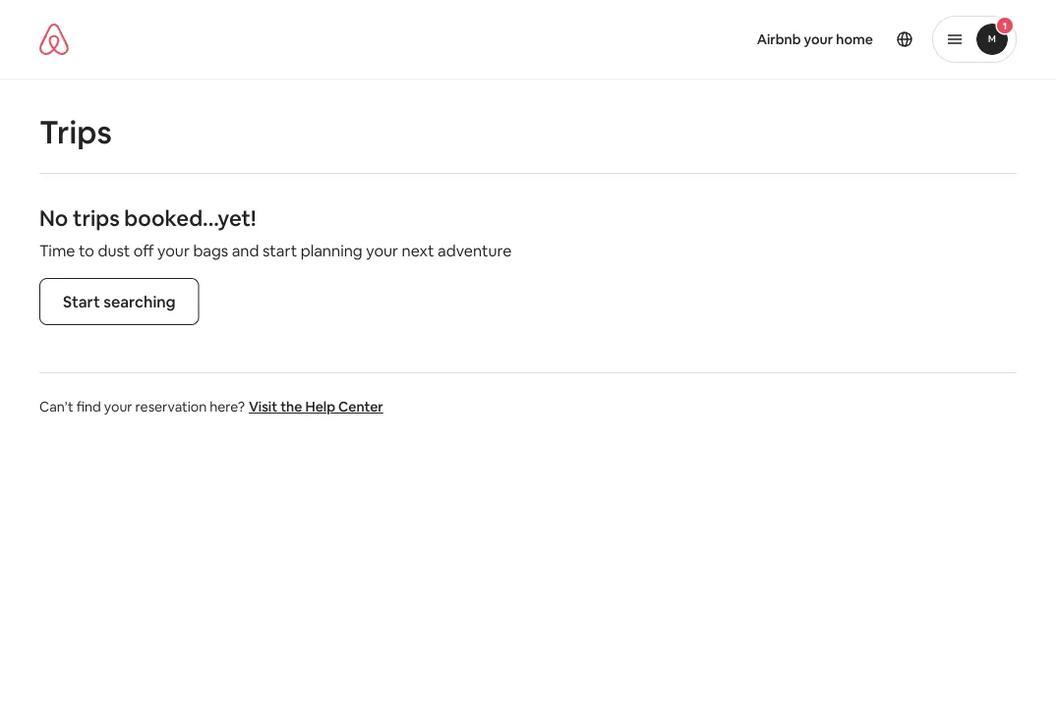 Task type: describe. For each thing, give the bounding box(es) containing it.
start searching link
[[39, 278, 199, 325]]

dust
[[98, 240, 130, 261]]

trips
[[39, 111, 112, 152]]

1
[[1003, 19, 1007, 32]]

off
[[134, 240, 154, 261]]

and
[[232, 240, 259, 261]]

airbnb
[[757, 30, 801, 48]]

airbnb your home
[[757, 30, 873, 48]]

searching
[[103, 292, 176, 312]]

help center
[[305, 398, 383, 416]]

1 button
[[932, 16, 1017, 63]]

booked...yet!
[[124, 204, 256, 232]]

start searching
[[63, 292, 176, 312]]

visit the help center link
[[249, 398, 383, 416]]

your right find
[[104, 398, 132, 416]]

to
[[79, 240, 94, 261]]

trips
[[73, 204, 120, 232]]



Task type: vqa. For each thing, say whether or not it's contained in the screenshot.
the Trips
yes



Task type: locate. For each thing, give the bounding box(es) containing it.
your right off
[[157, 240, 190, 261]]

your right planning
[[366, 240, 398, 261]]

no
[[39, 204, 68, 232]]

your inside airbnb your home link
[[804, 30, 833, 48]]

reservation here?
[[135, 398, 245, 416]]

planning
[[301, 240, 363, 261]]

home
[[836, 30, 873, 48]]

find
[[76, 398, 101, 416]]

no trips booked...yet! time to dust off your bags and start planning your next adventure
[[39, 204, 512, 261]]

airbnb your home link
[[745, 19, 885, 60]]

profile element
[[552, 0, 1017, 79]]

the
[[280, 398, 302, 416]]

your
[[804, 30, 833, 48], [157, 240, 190, 261], [366, 240, 398, 261], [104, 398, 132, 416]]

start
[[63, 292, 100, 312]]

visit
[[249, 398, 277, 416]]

bags
[[193, 240, 228, 261]]

your left the home
[[804, 30, 833, 48]]

can't
[[39, 398, 73, 416]]

can't find your reservation here? visit the help center
[[39, 398, 383, 416]]

next adventure
[[402, 240, 512, 261]]

start
[[263, 240, 297, 261]]

time
[[39, 240, 75, 261]]



